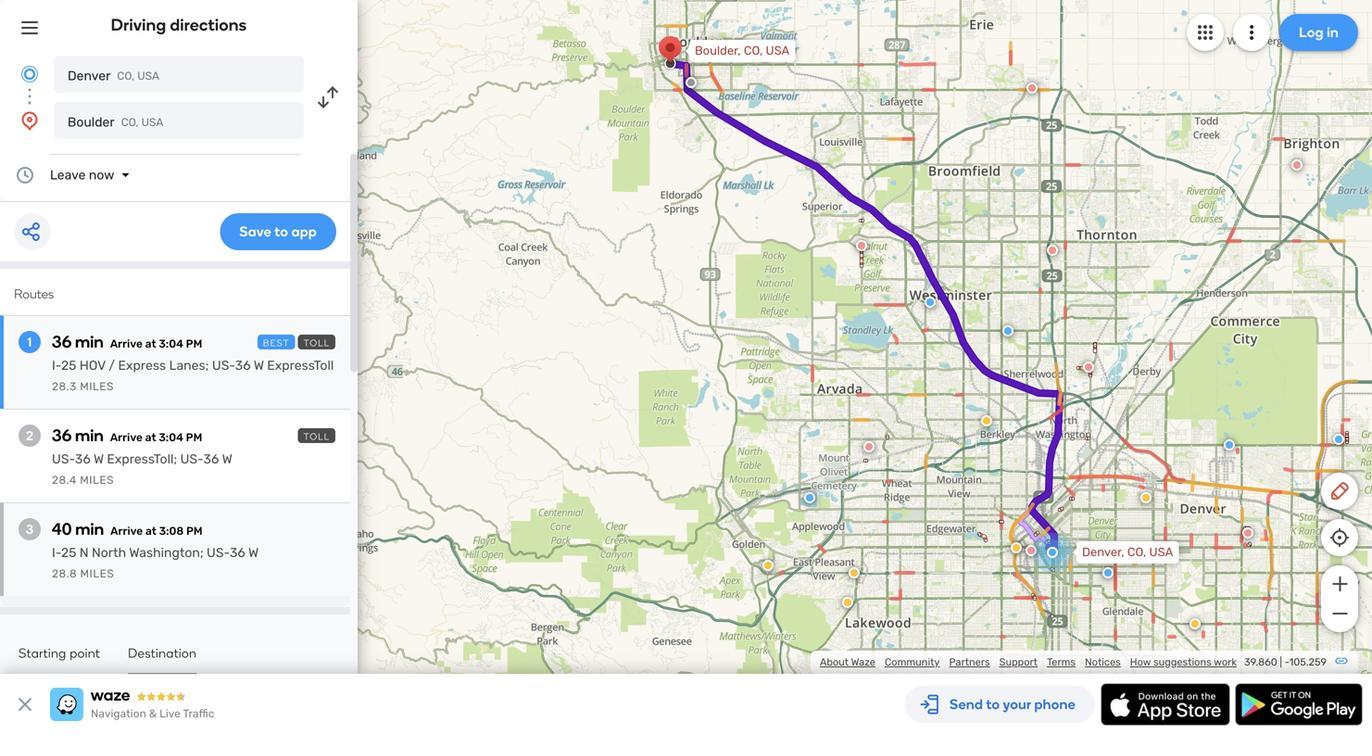 Task type: locate. For each thing, give the bounding box(es) containing it.
w inside the i-25 hov / express lanes; us-36 w expresstoll 28.3 miles
[[254, 358, 264, 373]]

miles
[[80, 380, 114, 393], [80, 474, 114, 487], [80, 567, 114, 580]]

36 right lanes;
[[235, 358, 251, 373]]

1 25 from the top
[[61, 358, 76, 373]]

36 inside the i-25 hov / express lanes; us-36 w expresstoll 28.3 miles
[[235, 358, 251, 373]]

0 vertical spatial 3:04
[[159, 337, 183, 350]]

us- inside "i-25 n north washington; us-36 w 28.8 miles"
[[207, 545, 230, 560]]

36 min arrive at 3:04 pm up express
[[52, 332, 202, 352]]

x image
[[14, 693, 36, 716]]

directions
[[170, 15, 247, 35]]

1 3:04 from the top
[[159, 337, 183, 350]]

boulder co, usa
[[68, 114, 163, 130]]

36 min arrive at 3:04 pm
[[52, 332, 202, 352], [52, 425, 202, 445]]

n
[[80, 545, 89, 560]]

arrive
[[110, 337, 143, 350], [110, 431, 143, 444], [110, 525, 143, 538]]

co, right 'denver,'
[[1128, 545, 1147, 559]]

0 vertical spatial road closed image
[[1292, 159, 1303, 171]]

us- right lanes;
[[212, 358, 235, 373]]

co, for denver,
[[1128, 545, 1147, 559]]

2 vertical spatial hazard image
[[849, 567, 860, 578]]

3
[[26, 521, 33, 537]]

usa right 'denver,'
[[1150, 545, 1174, 559]]

25 up 28.3
[[61, 358, 76, 373]]

40 min arrive at 3:08 pm
[[52, 519, 203, 539]]

28.3
[[52, 380, 77, 393]]

w down best
[[254, 358, 264, 373]]

miles inside the i-25 hov / express lanes; us-36 w expresstoll 28.3 miles
[[80, 380, 114, 393]]

at
[[145, 337, 156, 350], [145, 431, 156, 444], [145, 525, 157, 538]]

i- inside the i-25 hov / express lanes; us-36 w expresstoll 28.3 miles
[[52, 358, 61, 373]]

road closed image
[[1027, 82, 1038, 94], [1047, 245, 1059, 256], [1084, 361, 1095, 373], [864, 441, 875, 452], [1243, 527, 1254, 539], [1026, 545, 1037, 556]]

3:04
[[159, 337, 183, 350], [159, 431, 183, 444]]

usa right boulder,
[[766, 44, 790, 58]]

min up hov
[[75, 332, 104, 352]]

2 horizontal spatial hazard image
[[1011, 542, 1022, 553]]

at for 1
[[145, 337, 156, 350]]

usa inside the denver co, usa
[[137, 70, 159, 82]]

1 horizontal spatial road closed image
[[1292, 159, 1303, 171]]

3:04 for 1
[[159, 337, 183, 350]]

pencil image
[[1329, 480, 1351, 502]]

25 for 36
[[61, 358, 76, 373]]

terms
[[1047, 656, 1076, 668]]

2 vertical spatial miles
[[80, 567, 114, 580]]

1 vertical spatial miles
[[80, 474, 114, 487]]

co, inside the denver co, usa
[[117, 70, 135, 82]]

pm for 3
[[186, 525, 203, 538]]

36
[[52, 332, 72, 352], [235, 358, 251, 373], [52, 425, 72, 445], [75, 451, 91, 467], [203, 451, 219, 467], [230, 545, 245, 560]]

1 vertical spatial pm
[[186, 431, 202, 444]]

arrive up the expresstoll;
[[110, 431, 143, 444]]

hazard image
[[1141, 492, 1152, 503], [763, 560, 774, 571], [843, 597, 854, 608], [1190, 618, 1201, 629]]

at for 3
[[145, 525, 157, 538]]

0 vertical spatial 36 min arrive at 3:04 pm
[[52, 332, 202, 352]]

0 horizontal spatial road closed image
[[856, 240, 868, 251]]

us-
[[212, 358, 235, 373], [52, 451, 75, 467], [180, 451, 203, 467], [207, 545, 230, 560]]

3:04 up lanes;
[[159, 337, 183, 350]]

denver
[[68, 68, 111, 83]]

pm
[[186, 337, 202, 350], [186, 431, 202, 444], [186, 525, 203, 538]]

105.259
[[1290, 656, 1327, 668]]

i- for 40
[[52, 545, 61, 560]]

support link
[[1000, 656, 1038, 668]]

0 vertical spatial toll
[[304, 337, 330, 349]]

miles down hov
[[80, 380, 114, 393]]

36 inside "i-25 n north washington; us-36 w 28.8 miles"
[[230, 545, 245, 560]]

now
[[89, 167, 114, 183]]

pm inside 40 min arrive at 3:08 pm
[[186, 525, 203, 538]]

w left the expresstoll;
[[94, 451, 104, 467]]

i- inside "i-25 n north washington; us-36 w 28.8 miles"
[[52, 545, 61, 560]]

1 miles from the top
[[80, 380, 114, 393]]

1 at from the top
[[145, 337, 156, 350]]

1 horizontal spatial hazard image
[[982, 415, 993, 426]]

i-
[[52, 358, 61, 373], [52, 545, 61, 560]]

1 vertical spatial toll
[[304, 431, 330, 442]]

pm up lanes;
[[186, 337, 202, 350]]

co, right boulder,
[[744, 44, 763, 58]]

25
[[61, 358, 76, 373], [61, 545, 76, 560]]

usa down driving
[[137, 70, 159, 82]]

min up the n
[[75, 519, 104, 539]]

accident image
[[686, 77, 697, 88]]

arrive up north
[[110, 525, 143, 538]]

routes
[[14, 286, 54, 302]]

notices
[[1085, 656, 1121, 668]]

partners
[[950, 656, 991, 668]]

3 min from the top
[[75, 519, 104, 539]]

0 vertical spatial 25
[[61, 358, 76, 373]]

min up 28.4
[[75, 425, 104, 445]]

1 vertical spatial i-
[[52, 545, 61, 560]]

0 vertical spatial hazard image
[[982, 415, 993, 426]]

us- right washington;
[[207, 545, 230, 560]]

w
[[254, 358, 264, 373], [94, 451, 104, 467], [222, 451, 232, 467], [248, 545, 259, 560]]

co, right boulder
[[121, 116, 139, 129]]

usa down the denver co, usa
[[141, 116, 163, 129]]

3 at from the top
[[145, 525, 157, 538]]

-
[[1285, 656, 1290, 668]]

36 min arrive at 3:04 pm up the expresstoll;
[[52, 425, 202, 445]]

i- up 28.8
[[52, 545, 61, 560]]

25 left the n
[[61, 545, 76, 560]]

3:04 up the expresstoll;
[[159, 431, 183, 444]]

min for 1
[[75, 332, 104, 352]]

25 inside "i-25 n north washington; us-36 w 28.8 miles"
[[61, 545, 76, 560]]

hazard image
[[982, 415, 993, 426], [1011, 542, 1022, 553], [849, 567, 860, 578]]

1 36 min arrive at 3:04 pm from the top
[[52, 332, 202, 352]]

arrive inside 40 min arrive at 3:08 pm
[[110, 525, 143, 538]]

usa for denver
[[137, 70, 159, 82]]

2 25 from the top
[[61, 545, 76, 560]]

w inside "i-25 n north washington; us-36 w 28.8 miles"
[[248, 545, 259, 560]]

1 vertical spatial 25
[[61, 545, 76, 560]]

1 i- from the top
[[52, 358, 61, 373]]

waze
[[851, 656, 876, 668]]

2 i- from the top
[[52, 545, 61, 560]]

police image
[[925, 297, 936, 308], [1334, 434, 1345, 445], [1224, 439, 1236, 450], [805, 492, 816, 503], [1103, 567, 1114, 578]]

36 right washington;
[[230, 545, 245, 560]]

2 vertical spatial at
[[145, 525, 157, 538]]

usa for boulder
[[141, 116, 163, 129]]

driving
[[111, 15, 166, 35]]

usa
[[766, 44, 790, 58], [137, 70, 159, 82], [141, 116, 163, 129], [1150, 545, 1174, 559]]

2 3:04 from the top
[[159, 431, 183, 444]]

w right washington;
[[248, 545, 259, 560]]

destination button
[[128, 645, 197, 675]]

at up express
[[145, 337, 156, 350]]

2
[[26, 428, 33, 444]]

0 vertical spatial at
[[145, 337, 156, 350]]

0 vertical spatial miles
[[80, 380, 114, 393]]

0 vertical spatial i-
[[52, 358, 61, 373]]

36 right 2
[[52, 425, 72, 445]]

co,
[[744, 44, 763, 58], [117, 70, 135, 82], [121, 116, 139, 129], [1128, 545, 1147, 559]]

2 min from the top
[[75, 425, 104, 445]]

36 min arrive at 3:04 pm for 1
[[52, 332, 202, 352]]

min
[[75, 332, 104, 352], [75, 425, 104, 445], [75, 519, 104, 539]]

0 vertical spatial pm
[[186, 337, 202, 350]]

pm right 3:08
[[186, 525, 203, 538]]

1 vertical spatial road closed image
[[856, 240, 868, 251]]

arrive up /
[[110, 337, 143, 350]]

work
[[1214, 656, 1237, 668]]

i- up 28.3
[[52, 358, 61, 373]]

miles down north
[[80, 567, 114, 580]]

toll up expresstoll
[[304, 337, 330, 349]]

toll
[[304, 337, 330, 349], [304, 431, 330, 442]]

washington;
[[129, 545, 204, 560]]

2 36 min arrive at 3:04 pm from the top
[[52, 425, 202, 445]]

toll down expresstoll
[[304, 431, 330, 442]]

co, for denver
[[117, 70, 135, 82]]

2 vertical spatial min
[[75, 519, 104, 539]]

denver, co, usa
[[1083, 545, 1174, 559]]

0 vertical spatial arrive
[[110, 337, 143, 350]]

lanes;
[[169, 358, 209, 373]]

3 miles from the top
[[80, 567, 114, 580]]

usa inside boulder co, usa
[[141, 116, 163, 129]]

at up the expresstoll;
[[145, 431, 156, 444]]

0 vertical spatial min
[[75, 332, 104, 352]]

1 vertical spatial hazard image
[[1011, 542, 1022, 553]]

zoom in image
[[1329, 573, 1352, 595]]

1 min from the top
[[75, 332, 104, 352]]

pm up us-36 w expresstoll; us-36 w 28.4 miles
[[186, 431, 202, 444]]

2 vertical spatial pm
[[186, 525, 203, 538]]

live
[[159, 707, 181, 720]]

1 vertical spatial at
[[145, 431, 156, 444]]

co, inside boulder co, usa
[[121, 116, 139, 129]]

miles right 28.4
[[80, 474, 114, 487]]

25 inside the i-25 hov / express lanes; us-36 w expresstoll 28.3 miles
[[61, 358, 76, 373]]

arrive for 1
[[110, 337, 143, 350]]

1 vertical spatial min
[[75, 425, 104, 445]]

co, right 'denver'
[[117, 70, 135, 82]]

road closed image
[[1292, 159, 1303, 171], [856, 240, 868, 251]]

1 vertical spatial arrive
[[110, 431, 143, 444]]

2 at from the top
[[145, 431, 156, 444]]

express
[[118, 358, 166, 373]]

1 vertical spatial 3:04
[[159, 431, 183, 444]]

/
[[109, 358, 115, 373]]

2 miles from the top
[[80, 474, 114, 487]]

expresstoll
[[267, 358, 334, 373]]

1 vertical spatial 36 min arrive at 3:04 pm
[[52, 425, 202, 445]]

about waze community partners support terms notices how suggestions work 39.860 | -105.259
[[820, 656, 1327, 668]]

at inside 40 min arrive at 3:08 pm
[[145, 525, 157, 538]]

about
[[820, 656, 849, 668]]

at left 3:08
[[145, 525, 157, 538]]

location image
[[19, 109, 41, 132]]

2 vertical spatial arrive
[[110, 525, 143, 538]]



Task type: vqa. For each thing, say whether or not it's contained in the screenshot.
The Show Reviews
no



Task type: describe. For each thing, give the bounding box(es) containing it.
how suggestions work link
[[1131, 656, 1237, 668]]

arrive for 2
[[110, 431, 143, 444]]

boulder,
[[695, 44, 741, 58]]

leave
[[50, 167, 86, 183]]

partners link
[[950, 656, 991, 668]]

at for 2
[[145, 431, 156, 444]]

i- for 36
[[52, 358, 61, 373]]

police image
[[1003, 325, 1014, 336]]

|
[[1280, 656, 1283, 668]]

zoom out image
[[1329, 602, 1352, 625]]

us- inside the i-25 hov / express lanes; us-36 w expresstoll 28.3 miles
[[212, 358, 235, 373]]

w right the expresstoll;
[[222, 451, 232, 467]]

&
[[149, 707, 157, 720]]

2 toll from the top
[[304, 431, 330, 442]]

co, for boulder
[[121, 116, 139, 129]]

point
[[70, 645, 100, 661]]

i-25 hov / express lanes; us-36 w expresstoll 28.3 miles
[[52, 358, 334, 393]]

how
[[1131, 656, 1152, 668]]

expresstoll;
[[107, 451, 177, 467]]

leave now
[[50, 167, 114, 183]]

usa for denver,
[[1150, 545, 1174, 559]]

i-25 n north washington; us-36 w 28.8 miles
[[52, 545, 259, 580]]

hov
[[80, 358, 106, 373]]

us- right the expresstoll;
[[180, 451, 203, 467]]

support
[[1000, 656, 1038, 668]]

25 for 40
[[61, 545, 76, 560]]

28.4
[[52, 474, 77, 487]]

denver co, usa
[[68, 68, 159, 83]]

min for 3
[[75, 519, 104, 539]]

40
[[52, 519, 72, 539]]

clock image
[[14, 164, 36, 186]]

usa for boulder,
[[766, 44, 790, 58]]

28.8
[[52, 567, 77, 580]]

us-36 w expresstoll; us-36 w 28.4 miles
[[52, 451, 232, 487]]

navigation & live traffic
[[91, 707, 214, 720]]

terms link
[[1047, 656, 1076, 668]]

best
[[263, 337, 290, 349]]

denver,
[[1083, 545, 1125, 559]]

co, for boulder,
[[744, 44, 763, 58]]

boulder
[[68, 114, 115, 130]]

navigation
[[91, 707, 146, 720]]

starting point button
[[19, 645, 100, 673]]

3:08
[[159, 525, 184, 538]]

starting point
[[19, 645, 100, 661]]

1
[[28, 334, 32, 350]]

about waze link
[[820, 656, 876, 668]]

us- up 28.4
[[52, 451, 75, 467]]

traffic
[[183, 707, 214, 720]]

0 horizontal spatial hazard image
[[849, 567, 860, 578]]

north
[[92, 545, 126, 560]]

link image
[[1335, 653, 1350, 668]]

pm for 2
[[186, 431, 202, 444]]

starting
[[19, 645, 66, 661]]

community
[[885, 656, 940, 668]]

36 right 1
[[52, 332, 72, 352]]

1 toll from the top
[[304, 337, 330, 349]]

driving directions
[[111, 15, 247, 35]]

36 up 28.4
[[75, 451, 91, 467]]

current location image
[[19, 63, 41, 85]]

suggestions
[[1154, 656, 1212, 668]]

pm for 1
[[186, 337, 202, 350]]

3:04 for 2
[[159, 431, 183, 444]]

boulder, co, usa
[[695, 44, 790, 58]]

arrive for 3
[[110, 525, 143, 538]]

notices link
[[1085, 656, 1121, 668]]

36 right the expresstoll;
[[203, 451, 219, 467]]

miles inside "i-25 n north washington; us-36 w 28.8 miles"
[[80, 567, 114, 580]]

36 min arrive at 3:04 pm for 2
[[52, 425, 202, 445]]

community link
[[885, 656, 940, 668]]

39.860
[[1245, 656, 1278, 668]]

destination
[[128, 645, 197, 661]]

min for 2
[[75, 425, 104, 445]]

miles inside us-36 w expresstoll; us-36 w 28.4 miles
[[80, 474, 114, 487]]



